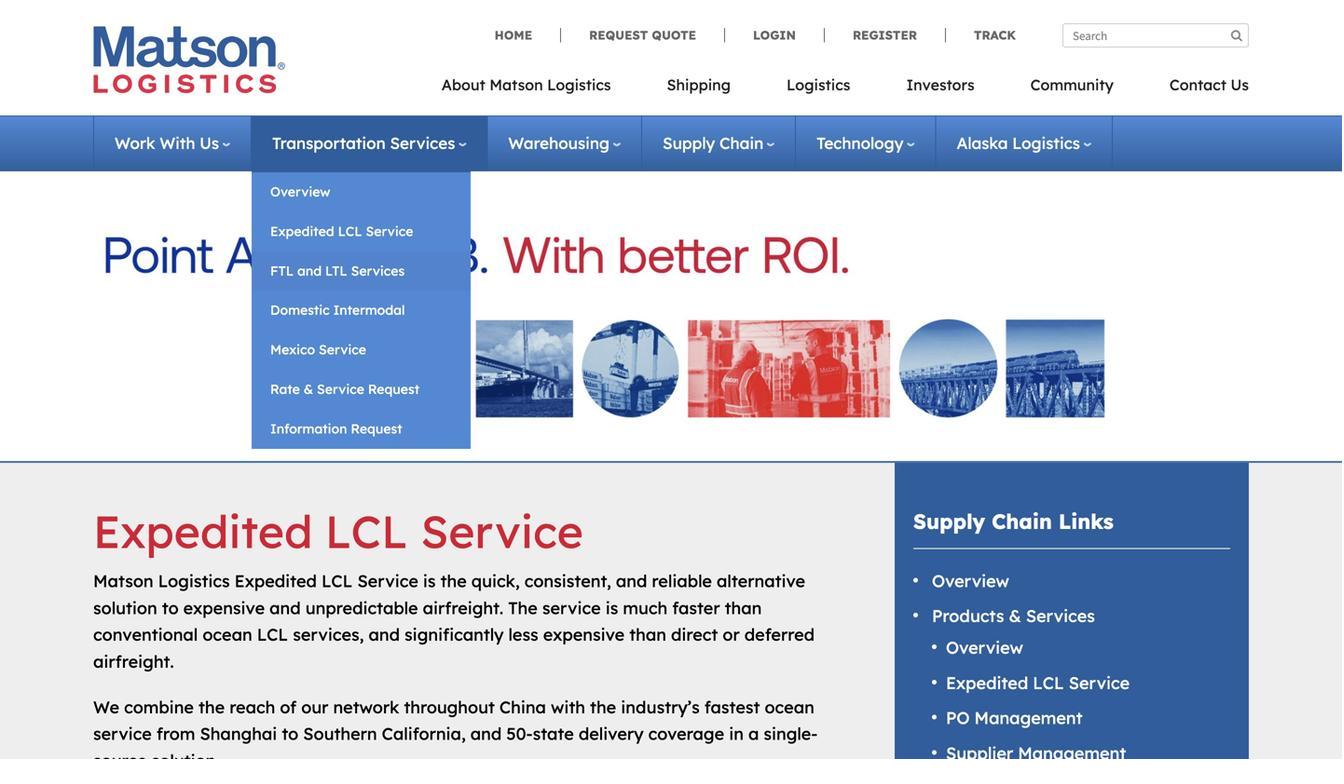 Task type: describe. For each thing, give the bounding box(es) containing it.
2 vertical spatial overview
[[946, 638, 1024, 659]]

we combine the reach of our network throughout china with the industry's fastest ocean service from shanghai to southern california, and 50-state delivery coverage in a single- source solution.
[[93, 697, 818, 760]]

unpredictable
[[306, 598, 418, 619]]

rate
[[270, 381, 300, 398]]

work
[[115, 133, 155, 153]]

service up information request
[[317, 381, 364, 398]]

of
[[280, 697, 297, 718]]

services,
[[293, 625, 364, 646]]

investors
[[907, 76, 975, 94]]

information request
[[270, 421, 402, 437]]

ocean inside matson logistics expedited lcl service is the quick, consistent, and reliable alternative solution to expensive and unpredictable airfreight. the service is much faster than conventional ocean lcl services, and significantly less expensive than direct or deferred airfreight.
[[203, 625, 252, 646]]

to inside we combine the reach of our network throughout china with the industry's fastest ocean service from shanghai to southern california, and 50-state delivery coverage in a single- source solution.
[[282, 724, 299, 745]]

login
[[753, 28, 796, 43]]

matson inside about matson logistics link
[[490, 76, 543, 94]]

ocean inside we combine the reach of our network throughout china with the industry's fastest ocean service from shanghai to southern california, and 50-state delivery coverage in a single- source solution.
[[765, 697, 815, 718]]

0 vertical spatial airfreight.
[[423, 598, 504, 619]]

1 horizontal spatial expensive
[[543, 625, 625, 646]]

warehousing link
[[508, 133, 621, 153]]

coverage
[[649, 724, 725, 745]]

request quote
[[589, 28, 696, 43]]

state
[[533, 724, 574, 745]]

alaska
[[957, 133, 1008, 153]]

and inside we combine the reach of our network throughout china with the industry's fastest ocean service from shanghai to southern california, and 50-state delivery coverage in a single- source solution.
[[471, 724, 502, 745]]

less
[[509, 625, 539, 646]]

with
[[551, 697, 585, 718]]

matson logistics image
[[93, 26, 285, 93]]

overview link for the products & services link
[[946, 638, 1024, 659]]

consistent,
[[525, 571, 611, 592]]

expedited inside supply chain links section
[[946, 673, 1029, 694]]

the inside matson logistics expedited lcl service is the quick, consistent, and reliable alternative solution to expensive and unpredictable airfreight. the service is much faster than conventional ocean lcl services, and significantly less expensive than direct or deferred airfreight.
[[441, 571, 467, 592]]

expedited lcl service inside supply chain links section
[[946, 673, 1130, 694]]

1 vertical spatial request
[[368, 381, 420, 398]]

a
[[749, 724, 759, 745]]

& for rate
[[304, 381, 313, 398]]

about
[[442, 76, 485, 94]]

shipping
[[667, 76, 731, 94]]

expedited inside matson logistics expedited lcl service is the quick, consistent, and reliable alternative solution to expensive and unpredictable airfreight. the service is much faster than conventional ocean lcl services, and significantly less expensive than direct or deferred airfreight.
[[235, 571, 317, 592]]

our
[[301, 697, 329, 718]]

and inside "link"
[[297, 263, 322, 279]]

much
[[623, 598, 668, 619]]

domestic intermodal link
[[252, 291, 471, 331]]

technology
[[817, 133, 904, 153]]

service inside we combine the reach of our network throughout china with the industry's fastest ocean service from shanghai to southern california, and 50-state delivery coverage in a single- source solution.
[[93, 724, 152, 745]]

0 vertical spatial services
[[390, 133, 455, 153]]

throughout
[[404, 697, 495, 718]]

information
[[270, 421, 347, 437]]

contact us link
[[1142, 70, 1249, 108]]

deferred
[[745, 625, 815, 646]]

links
[[1059, 509, 1114, 535]]

service up rate & service request
[[319, 342, 366, 358]]

reliable
[[652, 571, 712, 592]]

services inside ftl and ltl services "link"
[[351, 263, 405, 279]]

source
[[93, 751, 147, 760]]

0 vertical spatial overview
[[270, 184, 330, 200]]

domestic intermodal
[[270, 302, 405, 319]]

request quote link
[[560, 28, 724, 43]]

transportation services link
[[272, 133, 467, 153]]

shanghai
[[200, 724, 277, 745]]

0 horizontal spatial the
[[199, 697, 225, 718]]

1 horizontal spatial is
[[606, 598, 618, 619]]

track link
[[945, 28, 1016, 43]]

& for products
[[1009, 606, 1022, 627]]

logistics inside matson logistics expedited lcl service is the quick, consistent, and reliable alternative solution to expensive and unpredictable airfreight. the service is much faster than conventional ocean lcl services, and significantly less expensive than direct or deferred airfreight.
[[158, 571, 230, 592]]

and down unpredictable
[[369, 625, 400, 646]]

service inside supply chain links section
[[1069, 673, 1130, 694]]

china
[[500, 697, 546, 718]]

intermodal
[[333, 302, 405, 319]]

ftl and ltl services
[[270, 263, 405, 279]]

ftl
[[270, 263, 294, 279]]

in
[[729, 724, 744, 745]]

register link
[[824, 28, 945, 43]]

track
[[974, 28, 1016, 43]]

quote
[[652, 28, 696, 43]]

solution.
[[152, 751, 220, 760]]

technology link
[[817, 133, 915, 153]]

products & services link
[[932, 606, 1095, 627]]

register
[[853, 28, 917, 43]]

Search search field
[[1063, 23, 1249, 48]]

supply chain
[[663, 133, 764, 153]]

quick,
[[472, 571, 520, 592]]

service up ftl and ltl services "link" in the left of the page
[[366, 223, 413, 240]]

0 vertical spatial is
[[423, 571, 436, 592]]

expedited lcl service link for the products & services link overview link
[[946, 673, 1130, 694]]

alternative
[[717, 571, 806, 592]]

california,
[[382, 724, 466, 745]]

chain for supply chain
[[720, 133, 764, 153]]

from
[[156, 724, 195, 745]]

contact
[[1170, 76, 1227, 94]]

combine
[[124, 697, 194, 718]]

1 vertical spatial than
[[629, 625, 667, 646]]

matson inside matson logistics expedited lcl service is the quick, consistent, and reliable alternative solution to expensive and unpredictable airfreight. the service is much faster than conventional ocean lcl services, and significantly less expensive than direct or deferred airfreight.
[[93, 571, 153, 592]]

transportation services
[[272, 133, 455, 153]]

community
[[1031, 76, 1114, 94]]

domestic
[[270, 302, 330, 319]]

service inside matson logistics expedited lcl service is the quick, consistent, and reliable alternative solution to expensive and unpredictable airfreight. the service is much faster than conventional ocean lcl services, and significantly less expensive than direct or deferred airfreight.
[[542, 598, 601, 619]]



Task type: locate. For each thing, give the bounding box(es) containing it.
mexico
[[270, 342, 315, 358]]

us right with
[[200, 133, 219, 153]]

transportation
[[272, 133, 386, 153]]

airfreight. up significantly
[[423, 598, 504, 619]]

expedited lcl service up management
[[946, 673, 1130, 694]]

chain inside section
[[992, 509, 1052, 535]]

and left ltl
[[297, 263, 322, 279]]

request left quote
[[589, 28, 648, 43]]

information request link
[[252, 410, 471, 449]]

1 vertical spatial ocean
[[765, 697, 815, 718]]

overview up products
[[932, 571, 1010, 592]]

1 vertical spatial airfreight.
[[93, 652, 174, 673]]

ftl and ltl services link
[[252, 252, 471, 291]]

expedited lcl service
[[270, 223, 413, 240], [93, 504, 584, 560], [946, 673, 1130, 694]]

1 horizontal spatial expedited lcl service link
[[946, 673, 1130, 694]]

0 vertical spatial overview link
[[252, 172, 471, 212]]

expedited lcl service up unpredictable
[[93, 504, 584, 560]]

to inside matson logistics expedited lcl service is the quick, consistent, and reliable alternative solution to expensive and unpredictable airfreight. the service is much faster than conventional ocean lcl services, and significantly less expensive than direct or deferred airfreight.
[[162, 598, 179, 619]]

0 vertical spatial expensive
[[183, 598, 265, 619]]

work with us
[[115, 133, 219, 153]]

po management
[[946, 708, 1083, 729]]

1 vertical spatial is
[[606, 598, 618, 619]]

significantly
[[405, 625, 504, 646]]

overview down transportation
[[270, 184, 330, 200]]

supply chain links
[[914, 509, 1114, 535]]

0 vertical spatial than
[[725, 598, 762, 619]]

service
[[542, 598, 601, 619], [93, 724, 152, 745]]

airfreight. down conventional
[[93, 652, 174, 673]]

products & services
[[932, 606, 1095, 627]]

0 vertical spatial us
[[1231, 76, 1249, 94]]

supply for supply chain
[[663, 133, 715, 153]]

than up or
[[725, 598, 762, 619]]

0 vertical spatial ocean
[[203, 625, 252, 646]]

1 horizontal spatial supply
[[914, 509, 985, 535]]

0 vertical spatial expedited lcl service link
[[252, 212, 471, 252]]

faster
[[672, 598, 720, 619]]

ocean
[[203, 625, 252, 646], [765, 697, 815, 718]]

contact us
[[1170, 76, 1249, 94]]

0 horizontal spatial to
[[162, 598, 179, 619]]

1 horizontal spatial service
[[542, 598, 601, 619]]

is
[[423, 571, 436, 592], [606, 598, 618, 619]]

1 vertical spatial matson
[[93, 571, 153, 592]]

po
[[946, 708, 970, 729]]

1 vertical spatial us
[[200, 133, 219, 153]]

0 horizontal spatial matson
[[93, 571, 153, 592]]

0 vertical spatial service
[[542, 598, 601, 619]]

1 horizontal spatial the
[[441, 571, 467, 592]]

0 horizontal spatial expensive
[[183, 598, 265, 619]]

logistics down login
[[787, 76, 851, 94]]

1 horizontal spatial chain
[[992, 509, 1052, 535]]

0 horizontal spatial expedited lcl service link
[[252, 212, 471, 252]]

with
[[160, 133, 195, 153]]

1 vertical spatial expedited lcl service
[[93, 504, 584, 560]]

service
[[366, 223, 413, 240], [319, 342, 366, 358], [317, 381, 364, 398], [421, 504, 584, 560], [357, 571, 418, 592], [1069, 673, 1130, 694]]

logistics up the warehousing link
[[547, 76, 611, 94]]

1 vertical spatial chain
[[992, 509, 1052, 535]]

services down about
[[390, 133, 455, 153]]

lcl
[[338, 223, 362, 240], [325, 504, 408, 560], [322, 571, 353, 592], [257, 625, 288, 646], [1033, 673, 1064, 694]]

& inside supply chain links section
[[1009, 606, 1022, 627]]

about matson logistics
[[442, 76, 611, 94]]

0 vertical spatial &
[[304, 381, 313, 398]]

the up the shanghai
[[199, 697, 225, 718]]

0 horizontal spatial service
[[93, 724, 152, 745]]

0 vertical spatial supply
[[663, 133, 715, 153]]

1 horizontal spatial &
[[1009, 606, 1022, 627]]

0 vertical spatial chain
[[720, 133, 764, 153]]

& right products
[[1009, 606, 1022, 627]]

the left quick,
[[441, 571, 467, 592]]

expedited lcl service link up ftl and ltl services
[[252, 212, 471, 252]]

& inside rate & service request link
[[304, 381, 313, 398]]

overview link down products
[[946, 638, 1024, 659]]

rate & service request
[[270, 381, 420, 398]]

service inside matson logistics expedited lcl service is the quick, consistent, and reliable alternative solution to expensive and unpredictable airfreight. the service is much faster than conventional ocean lcl services, and significantly less expensive than direct or deferred airfreight.
[[357, 571, 418, 592]]

0 horizontal spatial supply
[[663, 133, 715, 153]]

logistics down community link
[[1013, 133, 1080, 153]]

and up much at the left of the page
[[616, 571, 647, 592]]

home
[[495, 28, 532, 43]]

fastest
[[705, 697, 760, 718]]

supply chain links section
[[872, 463, 1273, 760]]

network
[[333, 697, 399, 718]]

us right 'contact'
[[1231, 76, 1249, 94]]

0 horizontal spatial airfreight.
[[93, 652, 174, 673]]

service down "consistent,"
[[542, 598, 601, 619]]

expedited lcl service link up management
[[946, 673, 1130, 694]]

search image
[[1231, 29, 1243, 41]]

matson up 'solution'
[[93, 571, 153, 592]]

expensive up conventional
[[183, 598, 265, 619]]

expedited lcl service link for overview link for transportation services "link" on the left
[[252, 212, 471, 252]]

& right rate
[[304, 381, 313, 398]]

expensive
[[183, 598, 265, 619], [543, 625, 625, 646]]

us inside "top menu" navigation
[[1231, 76, 1249, 94]]

delivery
[[579, 724, 644, 745]]

is up significantly
[[423, 571, 436, 592]]

1 vertical spatial expensive
[[543, 625, 625, 646]]

the up 'delivery'
[[590, 697, 616, 718]]

overview link
[[252, 172, 471, 212], [932, 571, 1010, 592], [946, 638, 1024, 659]]

alaska services image
[[106, 190, 1237, 439]]

services up intermodal at top
[[351, 263, 405, 279]]

airfreight.
[[423, 598, 504, 619], [93, 652, 174, 673]]

the
[[441, 571, 467, 592], [199, 697, 225, 718], [590, 697, 616, 718]]

supply chain link
[[663, 133, 775, 153]]

than down much at the left of the page
[[629, 625, 667, 646]]

home link
[[495, 28, 560, 43]]

1 vertical spatial expedited lcl service link
[[946, 673, 1130, 694]]

supply inside section
[[914, 509, 985, 535]]

supply for supply chain links
[[914, 509, 985, 535]]

0 horizontal spatial ocean
[[203, 625, 252, 646]]

matson
[[490, 76, 543, 94], [93, 571, 153, 592]]

to up conventional
[[162, 598, 179, 619]]

we
[[93, 697, 119, 718]]

mexico service link
[[252, 331, 471, 370]]

is left much at the left of the page
[[606, 598, 618, 619]]

0 horizontal spatial chain
[[720, 133, 764, 153]]

conventional
[[93, 625, 198, 646]]

single-
[[764, 724, 818, 745]]

request down rate & service request link at left
[[351, 421, 402, 437]]

or
[[723, 625, 740, 646]]

expensive down "consistent,"
[[543, 625, 625, 646]]

management
[[975, 708, 1083, 729]]

industry's
[[621, 697, 700, 718]]

0 horizontal spatial than
[[629, 625, 667, 646]]

po management link
[[946, 708, 1083, 729]]

logistics link
[[759, 70, 879, 108]]

investors link
[[879, 70, 1003, 108]]

service up unpredictable
[[357, 571, 418, 592]]

service up source
[[93, 724, 152, 745]]

1 horizontal spatial ocean
[[765, 697, 815, 718]]

service up quick,
[[421, 504, 584, 560]]

matson logistics expedited lcl service is the quick, consistent, and reliable alternative solution to expensive and unpredictable airfreight. the service is much faster than conventional ocean lcl services, and significantly less expensive than direct or deferred airfreight.
[[93, 571, 815, 673]]

overview
[[270, 184, 330, 200], [932, 571, 1010, 592], [946, 638, 1024, 659]]

about matson logistics link
[[442, 70, 639, 108]]

2 vertical spatial expedited lcl service
[[946, 673, 1130, 694]]

alaska logistics
[[957, 133, 1080, 153]]

2 horizontal spatial the
[[590, 697, 616, 718]]

alaska logistics link
[[957, 133, 1092, 153]]

services
[[390, 133, 455, 153], [351, 263, 405, 279], [1026, 606, 1095, 627]]

1 vertical spatial &
[[1009, 606, 1022, 627]]

0 vertical spatial matson
[[490, 76, 543, 94]]

0 vertical spatial to
[[162, 598, 179, 619]]

request down mexico service link
[[368, 381, 420, 398]]

top menu navigation
[[442, 70, 1249, 108]]

1 horizontal spatial airfreight.
[[423, 598, 504, 619]]

reach
[[230, 697, 275, 718]]

overview down products
[[946, 638, 1024, 659]]

work with us link
[[115, 133, 230, 153]]

2 vertical spatial overview link
[[946, 638, 1024, 659]]

1 horizontal spatial us
[[1231, 76, 1249, 94]]

chain
[[720, 133, 764, 153], [992, 509, 1052, 535]]

1 horizontal spatial than
[[725, 598, 762, 619]]

expedited
[[270, 223, 334, 240], [93, 504, 313, 560], [235, 571, 317, 592], [946, 673, 1029, 694]]

logistics
[[547, 76, 611, 94], [787, 76, 851, 94], [1013, 133, 1080, 153], [158, 571, 230, 592]]

to
[[162, 598, 179, 619], [282, 724, 299, 745]]

overview link down the transportation services
[[252, 172, 471, 212]]

us
[[1231, 76, 1249, 94], [200, 133, 219, 153]]

services right products
[[1026, 606, 1095, 627]]

southern
[[303, 724, 377, 745]]

expedited lcl service up ftl and ltl services
[[270, 223, 413, 240]]

service up management
[[1069, 673, 1130, 694]]

1 vertical spatial overview link
[[932, 571, 1010, 592]]

services inside supply chain links section
[[1026, 606, 1095, 627]]

1 horizontal spatial matson
[[490, 76, 543, 94]]

ocean up single-
[[765, 697, 815, 718]]

50-
[[507, 724, 533, 745]]

to down the of
[[282, 724, 299, 745]]

chain down shipping link
[[720, 133, 764, 153]]

1 vertical spatial to
[[282, 724, 299, 745]]

warehousing
[[508, 133, 610, 153]]

and left 50-
[[471, 724, 502, 745]]

lcl inside supply chain links section
[[1033, 673, 1064, 694]]

solution
[[93, 598, 157, 619]]

chain left links
[[992, 509, 1052, 535]]

direct
[[671, 625, 718, 646]]

ltl
[[325, 263, 347, 279]]

matson down home
[[490, 76, 543, 94]]

rate & service request link
[[252, 370, 471, 410]]

logistics up conventional
[[158, 571, 230, 592]]

1 horizontal spatial to
[[282, 724, 299, 745]]

0 vertical spatial expedited lcl service
[[270, 223, 413, 240]]

2 vertical spatial services
[[1026, 606, 1095, 627]]

1 vertical spatial service
[[93, 724, 152, 745]]

None search field
[[1063, 23, 1249, 48]]

0 horizontal spatial us
[[200, 133, 219, 153]]

request
[[589, 28, 648, 43], [368, 381, 420, 398], [351, 421, 402, 437]]

0 vertical spatial request
[[589, 28, 648, 43]]

1 vertical spatial services
[[351, 263, 405, 279]]

0 horizontal spatial &
[[304, 381, 313, 398]]

overview link for transportation services "link" on the left
[[252, 172, 471, 212]]

and up services,
[[270, 598, 301, 619]]

community link
[[1003, 70, 1142, 108]]

ocean up the reach
[[203, 625, 252, 646]]

0 horizontal spatial is
[[423, 571, 436, 592]]

1 vertical spatial overview
[[932, 571, 1010, 592]]

2 vertical spatial request
[[351, 421, 402, 437]]

overview link up products
[[932, 571, 1010, 592]]

1 vertical spatial supply
[[914, 509, 985, 535]]

mexico service
[[270, 342, 366, 358]]

the
[[508, 598, 538, 619]]

chain for supply chain links
[[992, 509, 1052, 535]]

login link
[[724, 28, 824, 43]]



Task type: vqa. For each thing, say whether or not it's contained in the screenshot.
the topmost Lading
no



